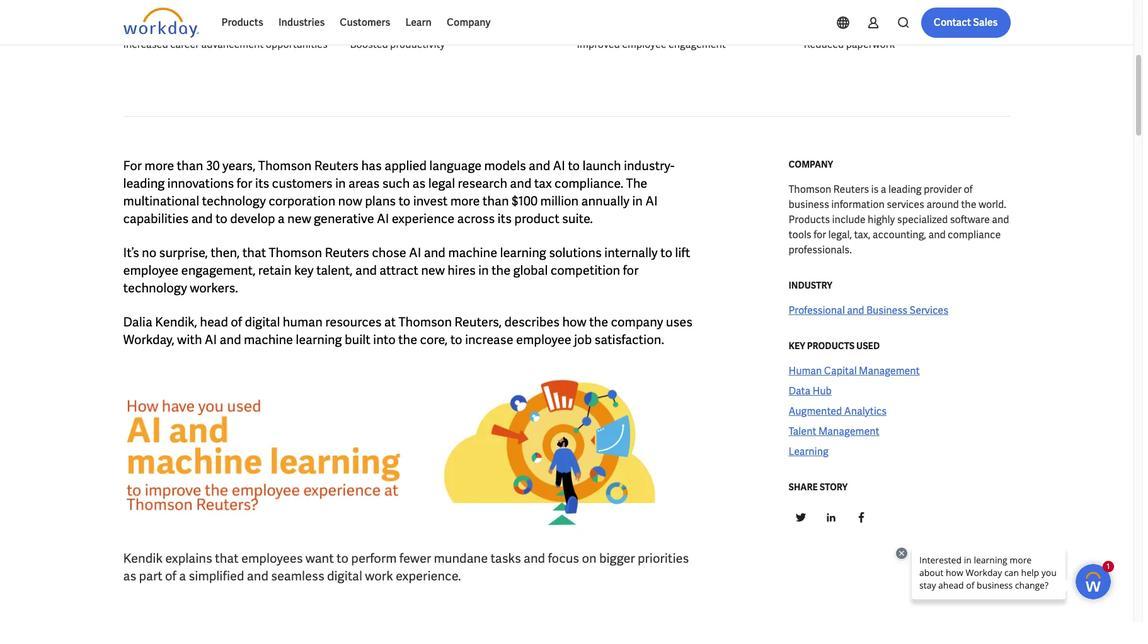 Task type: vqa. For each thing, say whether or not it's contained in the screenshot.
experience.
yes



Task type: describe. For each thing, give the bounding box(es) containing it.
provider
[[924, 183, 962, 196]]

workday,
[[123, 332, 175, 348]]

priorities
[[638, 550, 689, 567]]

talent management link
[[789, 424, 880, 439]]

kendik
[[123, 550, 163, 567]]

work
[[365, 568, 393, 584]]

annually
[[582, 193, 630, 209]]

tax,
[[855, 228, 871, 241]]

0 horizontal spatial its
[[255, 175, 269, 192]]

reuters for for more than 30 years, thomson reuters has applied language models and ai to launch industry- leading innovations for its customers in areas such as legal research and tax compliance. the multinational technology corporation now plans to invest more than $100 million annually in ai capabilities and to develop a new generative ai experience across its product suite.
[[314, 158, 359, 174]]

0 horizontal spatial more
[[145, 158, 174, 174]]

for inside the it's no surprise, then, that thomson reuters chose ai and machine learning solutions internally to lift employee engagement, retain key talent, and attract new hires in the global competition for technology workers.
[[623, 262, 639, 279]]

'' image
[[123, 365, 705, 530]]

innovations
[[167, 175, 234, 192]]

reuters inside thomson reuters is a leading provider of business information services around the world. products include highly specialized software and tools for legal, tax, accounting, and compliance professionals.
[[834, 183, 869, 196]]

it's
[[123, 245, 139, 261]]

in inside the it's no surprise, then, that thomson reuters chose ai and machine learning solutions internally to lift employee engagement, retain key talent, and attract new hires in the global competition for technology workers.
[[479, 262, 489, 279]]

talent
[[789, 425, 817, 438]]

thomson inside thomson reuters is a leading provider of business information services around the world. products include highly specialized software and tools for legal, tax, accounting, and compliance professionals.
[[789, 183, 832, 196]]

$100
[[512, 193, 538, 209]]

for more than 30 years, thomson reuters has applied language models and ai to launch industry- leading innovations for its customers in areas such as legal research and tax compliance. the multinational technology corporation now plans to invest more than $100 million annually in ai capabilities and to develop a new generative ai experience across its product suite.
[[123, 158, 675, 227]]

compliance
[[948, 228, 1001, 241]]

attract
[[380, 262, 419, 279]]

years,
[[223, 158, 256, 174]]

world.
[[979, 198, 1007, 211]]

sales
[[974, 16, 998, 29]]

as inside kendik explains that employees want to perform fewer mundane tasks and focus on bigger priorities as part of a simplified and seamless digital work experience.
[[123, 568, 136, 584]]

of inside thomson reuters is a leading provider of business information services around the world. products include highly specialized software and tools for legal, tax, accounting, and compliance professionals.
[[964, 183, 973, 196]]

products inside dropdown button
[[222, 16, 263, 29]]

for inside thomson reuters is a leading provider of business information services around the world. products include highly specialized software and tools for legal, tax, accounting, and compliance professionals.
[[814, 228, 827, 241]]

areas
[[349, 175, 380, 192]]

services
[[887, 198, 925, 211]]

company
[[789, 159, 834, 170]]

and right tasks
[[524, 550, 545, 567]]

technology inside the it's no surprise, then, that thomson reuters chose ai and machine learning solutions internally to lift employee engagement, retain key talent, and attract new hires in the global competition for technology workers.
[[123, 280, 187, 296]]

human
[[283, 314, 323, 330]]

0 horizontal spatial in
[[335, 175, 346, 192]]

technology inside for more than 30 years, thomson reuters has applied language models and ai to launch industry- leading innovations for its customers in areas such as legal research and tax compliance. the multinational technology corporation now plans to invest more than $100 million annually in ai capabilities and to develop a new generative ai experience across its product suite.
[[202, 193, 266, 209]]

story
[[820, 482, 848, 493]]

to inside the it's no surprise, then, that thomson reuters chose ai and machine learning solutions internally to lift employee engagement, retain key talent, and attract new hires in the global competition for technology workers.
[[661, 245, 673, 261]]

data
[[789, 385, 811, 398]]

describes
[[505, 314, 560, 330]]

head
[[200, 314, 228, 330]]

language
[[430, 158, 482, 174]]

retain
[[258, 262, 292, 279]]

global
[[514, 262, 548, 279]]

kendik,
[[155, 314, 197, 330]]

to inside kendik explains that employees want to perform fewer mundane tasks and focus on bigger priorities as part of a simplified and seamless digital work experience.
[[337, 550, 349, 567]]

simplified
[[189, 568, 244, 584]]

0 horizontal spatial than
[[177, 158, 203, 174]]

new inside the it's no surprise, then, that thomson reuters chose ai and machine learning solutions internally to lift employee engagement, retain key talent, and attract new hires in the global competition for technology workers.
[[421, 262, 445, 279]]

boosted productivity
[[350, 38, 445, 51]]

and inside dalia kendik, head of digital human resources at thomson reuters, describes how the company uses workday, with ai and machine learning built into the core, to increase employee job satisfaction.
[[220, 332, 241, 348]]

learning
[[789, 445, 829, 458]]

thomson inside the it's no surprise, then, that thomson reuters chose ai and machine learning solutions internally to lift employee engagement, retain key talent, and attract new hires in the global competition for technology workers.
[[269, 245, 322, 261]]

industries button
[[271, 8, 332, 38]]

the right into
[[398, 332, 418, 348]]

thomson inside for more than 30 years, thomson reuters has applied language models and ai to launch industry- leading innovations for its customers in areas such as legal research and tax compliance. the multinational technology corporation now plans to invest more than $100 million annually in ai capabilities and to develop a new generative ai experience across its product suite.
[[258, 158, 312, 174]]

advancement
[[201, 38, 264, 51]]

across
[[457, 211, 495, 227]]

at
[[384, 314, 396, 330]]

products button
[[214, 8, 271, 38]]

and down world.
[[992, 213, 1010, 226]]

ai up compliance.
[[553, 158, 565, 174]]

products
[[807, 340, 855, 352]]

employees
[[241, 550, 303, 567]]

and left business
[[848, 304, 865, 317]]

capital
[[825, 364, 857, 378]]

reduced paperwork
[[804, 38, 895, 51]]

business
[[789, 198, 830, 211]]

develop
[[230, 211, 275, 227]]

experience
[[392, 211, 455, 227]]

as inside for more than 30 years, thomson reuters has applied language models and ai to launch industry- leading innovations for its customers in areas such as legal research and tax compliance. the multinational technology corporation now plans to invest more than $100 million annually in ai capabilities and to develop a new generative ai experience across its product suite.
[[413, 175, 426, 192]]

perform
[[351, 550, 397, 567]]

1 vertical spatial management
[[819, 425, 880, 438]]

the up 'job'
[[589, 314, 609, 330]]

around
[[927, 198, 959, 211]]

fewer
[[400, 550, 431, 567]]

opportunities
[[266, 38, 328, 51]]

company
[[447, 16, 491, 29]]

productivity
[[390, 38, 445, 51]]

highly
[[868, 213, 895, 226]]

and up tax
[[529, 158, 551, 174]]

a inside thomson reuters is a leading provider of business information services around the world. products include highly specialized software and tools for legal, tax, accounting, and compliance professionals.
[[881, 183, 887, 196]]

core,
[[420, 332, 448, 348]]

capabilities
[[123, 211, 189, 227]]

human
[[789, 364, 822, 378]]

learning link
[[789, 444, 829, 460]]

engagement
[[669, 38, 726, 51]]

improved
[[577, 38, 620, 51]]

has
[[362, 158, 382, 174]]

a inside for more than 30 years, thomson reuters has applied language models and ai to launch industry- leading innovations for its customers in areas such as legal research and tax compliance. the multinational technology corporation now plans to invest more than $100 million annually in ai capabilities and to develop a new generative ai experience across its product suite.
[[278, 211, 285, 227]]

1 horizontal spatial its
[[498, 211, 512, 227]]

industry-
[[624, 158, 675, 174]]

uses
[[666, 314, 693, 330]]

hires
[[448, 262, 476, 279]]

services
[[910, 304, 949, 317]]

and down employees
[[247, 568, 269, 584]]

ai down the
[[646, 193, 658, 209]]

mundane
[[434, 550, 488, 567]]

job
[[574, 332, 592, 348]]

reuters for it's no surprise, then, that thomson reuters chose ai and machine learning solutions internally to lift employee engagement, retain key talent, and attract new hires in the global competition for technology workers.
[[325, 245, 369, 261]]

digital inside kendik explains that employees want to perform fewer mundane tasks and focus on bigger priorities as part of a simplified and seamless digital work experience.
[[327, 568, 362, 584]]

ai down plans
[[377, 211, 389, 227]]

internally
[[605, 245, 658, 261]]

how
[[563, 314, 587, 330]]

talent management
[[789, 425, 880, 438]]

suite.
[[562, 211, 593, 227]]

augmented analytics link
[[789, 404, 887, 419]]

reduced
[[804, 38, 844, 51]]

digital inside dalia kendik, head of digital human resources at thomson reuters, describes how the company uses workday, with ai and machine learning built into the core, to increase employee job satisfaction.
[[245, 314, 280, 330]]

into
[[373, 332, 396, 348]]

tasks
[[491, 550, 521, 567]]

research
[[458, 175, 508, 192]]

bigger
[[600, 550, 635, 567]]

launch
[[583, 158, 621, 174]]



Task type: locate. For each thing, give the bounding box(es) containing it.
reuters up the information
[[834, 183, 869, 196]]

0 vertical spatial technology
[[202, 193, 266, 209]]

boosted
[[350, 38, 388, 51]]

1 horizontal spatial than
[[483, 193, 509, 209]]

employee right improved
[[622, 38, 667, 51]]

the inside the it's no surprise, then, that thomson reuters chose ai and machine learning solutions internally to lift employee engagement, retain key talent, and attract new hires in the global competition for technology workers.
[[492, 262, 511, 279]]

customers
[[340, 16, 391, 29]]

company
[[611, 314, 664, 330]]

than down research
[[483, 193, 509, 209]]

satisfaction.
[[595, 332, 664, 348]]

for inside for more than 30 years, thomson reuters has applied language models and ai to launch industry- leading innovations for its customers in areas such as legal research and tax compliance. the multinational technology corporation now plans to invest more than $100 million annually in ai capabilities and to develop a new generative ai experience across its product suite.
[[237, 175, 253, 192]]

thomson
[[258, 158, 312, 174], [789, 183, 832, 196], [269, 245, 322, 261], [399, 314, 452, 330]]

the
[[962, 198, 977, 211], [492, 262, 511, 279], [589, 314, 609, 330], [398, 332, 418, 348]]

increase
[[465, 332, 514, 348]]

thomson up customers
[[258, 158, 312, 174]]

reuters inside the it's no surprise, then, that thomson reuters chose ai and machine learning solutions internally to lift employee engagement, retain key talent, and attract new hires in the global competition for technology workers.
[[325, 245, 369, 261]]

of inside kendik explains that employees want to perform fewer mundane tasks and focus on bigger priorities as part of a simplified and seamless digital work experience.
[[165, 568, 177, 584]]

key
[[294, 262, 314, 279]]

customers
[[272, 175, 333, 192]]

want
[[306, 550, 334, 567]]

models
[[485, 158, 526, 174]]

business
[[867, 304, 908, 317]]

products up advancement on the left
[[222, 16, 263, 29]]

product
[[515, 211, 560, 227]]

1 vertical spatial products
[[789, 213, 830, 226]]

new
[[288, 211, 311, 227], [421, 262, 445, 279]]

1 horizontal spatial employee
[[516, 332, 572, 348]]

explains
[[165, 550, 212, 567]]

increased career advancement opportunities
[[123, 38, 328, 51]]

management down augmented analytics link
[[819, 425, 880, 438]]

0 vertical spatial management
[[859, 364, 920, 378]]

share
[[789, 482, 818, 493]]

for down the internally
[[623, 262, 639, 279]]

of inside dalia kendik, head of digital human resources at thomson reuters, describes how the company uses workday, with ai and machine learning built into the core, to increase employee job satisfaction.
[[231, 314, 242, 330]]

as up invest
[[413, 175, 426, 192]]

the left global
[[492, 262, 511, 279]]

that up simplified
[[215, 550, 239, 567]]

employee
[[622, 38, 667, 51], [123, 262, 179, 279], [516, 332, 572, 348]]

1 vertical spatial more
[[451, 193, 480, 209]]

0 vertical spatial a
[[881, 183, 887, 196]]

more
[[145, 158, 174, 174], [451, 193, 480, 209]]

ai down head
[[205, 332, 217, 348]]

its
[[255, 175, 269, 192], [498, 211, 512, 227]]

share story
[[789, 482, 848, 493]]

2 vertical spatial reuters
[[325, 245, 369, 261]]

new inside for more than 30 years, thomson reuters has applied language models and ai to launch industry- leading innovations for its customers in areas such as legal research and tax compliance. the multinational technology corporation now plans to invest more than $100 million annually in ai capabilities and to develop a new generative ai experience across its product suite.
[[288, 211, 311, 227]]

go to the homepage image
[[123, 8, 199, 38]]

management
[[859, 364, 920, 378], [819, 425, 880, 438]]

0 vertical spatial learning
[[500, 245, 547, 261]]

of right part
[[165, 568, 177, 584]]

1 vertical spatial in
[[633, 193, 643, 209]]

in
[[335, 175, 346, 192], [633, 193, 643, 209], [479, 262, 489, 279]]

management down the used
[[859, 364, 920, 378]]

paperwork
[[847, 38, 895, 51]]

a inside kendik explains that employees want to perform fewer mundane tasks and focus on bigger priorities as part of a simplified and seamless digital work experience.
[[179, 568, 186, 584]]

learn button
[[398, 8, 439, 38]]

digital down want
[[327, 568, 362, 584]]

no
[[142, 245, 157, 261]]

and up $100
[[510, 175, 532, 192]]

digital
[[245, 314, 280, 330], [327, 568, 362, 584]]

1 vertical spatial a
[[278, 211, 285, 227]]

0 vertical spatial products
[[222, 16, 263, 29]]

leading up services
[[889, 183, 922, 196]]

0 horizontal spatial as
[[123, 568, 136, 584]]

0 vertical spatial than
[[177, 158, 203, 174]]

with
[[177, 332, 202, 348]]

that up retain
[[243, 245, 266, 261]]

and down specialized
[[929, 228, 946, 241]]

to
[[568, 158, 580, 174], [399, 193, 411, 209], [216, 211, 228, 227], [661, 245, 673, 261], [451, 332, 463, 348], [337, 550, 349, 567]]

thomson up key in the top left of the page
[[269, 245, 322, 261]]

technology down no
[[123, 280, 187, 296]]

to left develop
[[216, 211, 228, 227]]

ai up attract
[[409, 245, 421, 261]]

to up compliance.
[[568, 158, 580, 174]]

the
[[626, 175, 648, 192]]

to right want
[[337, 550, 349, 567]]

new left hires
[[421, 262, 445, 279]]

professionals.
[[789, 243, 852, 257]]

machine
[[448, 245, 498, 261], [244, 332, 293, 348]]

tools
[[789, 228, 812, 241]]

built
[[345, 332, 371, 348]]

include
[[833, 213, 866, 226]]

1 horizontal spatial products
[[789, 213, 830, 226]]

reuters up talent, in the left of the page
[[325, 245, 369, 261]]

solutions
[[549, 245, 602, 261]]

data hub
[[789, 385, 832, 398]]

1 vertical spatial new
[[421, 262, 445, 279]]

employee down describes
[[516, 332, 572, 348]]

1 vertical spatial technology
[[123, 280, 187, 296]]

0 horizontal spatial a
[[179, 568, 186, 584]]

1 vertical spatial digital
[[327, 568, 362, 584]]

of
[[964, 183, 973, 196], [231, 314, 242, 330], [165, 568, 177, 584]]

0 vertical spatial reuters
[[314, 158, 359, 174]]

machine down the human
[[244, 332, 293, 348]]

compliance.
[[555, 175, 624, 192]]

software
[[951, 213, 990, 226]]

as left part
[[123, 568, 136, 584]]

ai
[[553, 158, 565, 174], [646, 193, 658, 209], [377, 211, 389, 227], [409, 245, 421, 261], [205, 332, 217, 348]]

for down years,
[[237, 175, 253, 192]]

digital left the human
[[245, 314, 280, 330]]

in right hires
[[479, 262, 489, 279]]

0 horizontal spatial that
[[215, 550, 239, 567]]

0 horizontal spatial of
[[165, 568, 177, 584]]

tax
[[534, 175, 552, 192]]

0 horizontal spatial digital
[[245, 314, 280, 330]]

learning up global
[[500, 245, 547, 261]]

1 horizontal spatial new
[[421, 262, 445, 279]]

0 horizontal spatial products
[[222, 16, 263, 29]]

a right is
[[881, 183, 887, 196]]

leading inside thomson reuters is a leading provider of business information services around the world. products include highly specialized software and tools for legal, tax, accounting, and compliance professionals.
[[889, 183, 922, 196]]

1 vertical spatial than
[[483, 193, 509, 209]]

improved employee engagement
[[577, 38, 726, 51]]

talent,
[[316, 262, 353, 279]]

human capital management link
[[789, 364, 920, 379]]

2 vertical spatial for
[[623, 262, 639, 279]]

0 vertical spatial digital
[[245, 314, 280, 330]]

a down "corporation"
[[278, 211, 285, 227]]

1 vertical spatial for
[[814, 228, 827, 241]]

0 vertical spatial that
[[243, 245, 266, 261]]

reuters up areas
[[314, 158, 359, 174]]

1 vertical spatial reuters
[[834, 183, 869, 196]]

new down "corporation"
[[288, 211, 311, 227]]

multinational
[[123, 193, 199, 209]]

2 vertical spatial in
[[479, 262, 489, 279]]

0 vertical spatial for
[[237, 175, 253, 192]]

hub
[[813, 385, 832, 398]]

1 vertical spatial that
[[215, 550, 239, 567]]

employee inside the it's no surprise, then, that thomson reuters chose ai and machine learning solutions internally to lift employee engagement, retain key talent, and attract new hires in the global competition for technology workers.
[[123, 262, 179, 279]]

machine up hires
[[448, 245, 498, 261]]

0 horizontal spatial machine
[[244, 332, 293, 348]]

then,
[[211, 245, 240, 261]]

in up now
[[335, 175, 346, 192]]

1 vertical spatial machine
[[244, 332, 293, 348]]

focus
[[548, 550, 579, 567]]

technology up develop
[[202, 193, 266, 209]]

reuters inside for more than 30 years, thomson reuters has applied language models and ai to launch industry- leading innovations for its customers in areas such as legal research and tax compliance. the multinational technology corporation now plans to invest more than $100 million annually in ai capabilities and to develop a new generative ai experience across its product suite.
[[314, 158, 359, 174]]

customers button
[[332, 8, 398, 38]]

0 vertical spatial more
[[145, 158, 174, 174]]

2 horizontal spatial employee
[[622, 38, 667, 51]]

legal
[[429, 175, 455, 192]]

competition
[[551, 262, 620, 279]]

1 horizontal spatial of
[[231, 314, 242, 330]]

than up the innovations
[[177, 158, 203, 174]]

1 horizontal spatial a
[[278, 211, 285, 227]]

on
[[582, 550, 597, 567]]

now
[[338, 193, 362, 209]]

1 vertical spatial its
[[498, 211, 512, 227]]

and down experience
[[424, 245, 446, 261]]

learning inside the it's no surprise, then, that thomson reuters chose ai and machine learning solutions internally to lift employee engagement, retain key talent, and attract new hires in the global competition for technology workers.
[[500, 245, 547, 261]]

employee inside dalia kendik, head of digital human resources at thomson reuters, describes how the company uses workday, with ai and machine learning built into the core, to increase employee job satisfaction.
[[516, 332, 572, 348]]

professional and business services link
[[789, 303, 949, 318]]

products down business on the top
[[789, 213, 830, 226]]

career
[[170, 38, 199, 51]]

a down explains
[[179, 568, 186, 584]]

0 horizontal spatial new
[[288, 211, 311, 227]]

its down years,
[[255, 175, 269, 192]]

to left lift in the top right of the page
[[661, 245, 673, 261]]

ai inside dalia kendik, head of digital human resources at thomson reuters, describes how the company uses workday, with ai and machine learning built into the core, to increase employee job satisfaction.
[[205, 332, 217, 348]]

data hub link
[[789, 384, 832, 399]]

0 vertical spatial machine
[[448, 245, 498, 261]]

1 vertical spatial as
[[123, 568, 136, 584]]

2 horizontal spatial for
[[814, 228, 827, 241]]

for up professionals.
[[814, 228, 827, 241]]

0 vertical spatial as
[[413, 175, 426, 192]]

0 vertical spatial employee
[[622, 38, 667, 51]]

contact sales link
[[922, 8, 1011, 38]]

thomson inside dalia kendik, head of digital human resources at thomson reuters, describes how the company uses workday, with ai and machine learning built into the core, to increase employee job satisfaction.
[[399, 314, 452, 330]]

learn
[[406, 16, 432, 29]]

0 vertical spatial in
[[335, 175, 346, 192]]

that inside kendik explains that employees want to perform fewer mundane tasks and focus on bigger priorities as part of a simplified and seamless digital work experience.
[[215, 550, 239, 567]]

1 horizontal spatial learning
[[500, 245, 547, 261]]

1 vertical spatial of
[[231, 314, 242, 330]]

1 horizontal spatial that
[[243, 245, 266, 261]]

thomson up core,
[[399, 314, 452, 330]]

to right core,
[[451, 332, 463, 348]]

0 vertical spatial its
[[255, 175, 269, 192]]

ai inside the it's no surprise, then, that thomson reuters chose ai and machine learning solutions internally to lift employee engagement, retain key talent, and attract new hires in the global competition for technology workers.
[[409, 245, 421, 261]]

2 horizontal spatial in
[[633, 193, 643, 209]]

1 horizontal spatial more
[[451, 193, 480, 209]]

industries
[[279, 16, 325, 29]]

to inside dalia kendik, head of digital human resources at thomson reuters, describes how the company uses workday, with ai and machine learning built into the core, to increase employee job satisfaction.
[[451, 332, 463, 348]]

such
[[382, 175, 410, 192]]

0 horizontal spatial technology
[[123, 280, 187, 296]]

2 vertical spatial of
[[165, 568, 177, 584]]

thomson up business on the top
[[789, 183, 832, 196]]

that
[[243, 245, 266, 261], [215, 550, 239, 567]]

leading down for
[[123, 175, 165, 192]]

reuters
[[314, 158, 359, 174], [834, 183, 869, 196], [325, 245, 369, 261]]

to down the such
[[399, 193, 411, 209]]

legal,
[[829, 228, 852, 241]]

0 horizontal spatial leading
[[123, 175, 165, 192]]

1 horizontal spatial digital
[[327, 568, 362, 584]]

reuters,
[[455, 314, 502, 330]]

augmented
[[789, 405, 843, 418]]

1 horizontal spatial in
[[479, 262, 489, 279]]

learning inside dalia kendik, head of digital human resources at thomson reuters, describes how the company uses workday, with ai and machine learning built into the core, to increase employee job satisfaction.
[[296, 332, 342, 348]]

machine inside dalia kendik, head of digital human resources at thomson reuters, describes how the company uses workday, with ai and machine learning built into the core, to increase employee job satisfaction.
[[244, 332, 293, 348]]

1 horizontal spatial for
[[623, 262, 639, 279]]

learning down the human
[[296, 332, 342, 348]]

0 horizontal spatial employee
[[123, 262, 179, 279]]

and down head
[[220, 332, 241, 348]]

2 vertical spatial a
[[179, 568, 186, 584]]

products inside thomson reuters is a leading provider of business information services around the world. products include highly specialized software and tools for legal, tax, accounting, and compliance professionals.
[[789, 213, 830, 226]]

0 vertical spatial new
[[288, 211, 311, 227]]

more up across
[[451, 193, 480, 209]]

dalia kendik, head of digital human resources at thomson reuters, describes how the company uses workday, with ai and machine learning built into the core, to increase employee job satisfaction.
[[123, 314, 693, 348]]

0 horizontal spatial learning
[[296, 332, 342, 348]]

leading
[[123, 175, 165, 192], [889, 183, 922, 196]]

its down $100
[[498, 211, 512, 227]]

1 vertical spatial learning
[[296, 332, 342, 348]]

and down chose
[[356, 262, 377, 279]]

more right for
[[145, 158, 174, 174]]

the up software
[[962, 198, 977, 211]]

and down the innovations
[[191, 211, 213, 227]]

of right provider at the right of page
[[964, 183, 973, 196]]

increased
[[123, 38, 168, 51]]

0 vertical spatial of
[[964, 183, 973, 196]]

resources
[[325, 314, 382, 330]]

in down the
[[633, 193, 643, 209]]

2 vertical spatial employee
[[516, 332, 572, 348]]

2 horizontal spatial a
[[881, 183, 887, 196]]

2 horizontal spatial of
[[964, 183, 973, 196]]

employee down no
[[123, 262, 179, 279]]

1 horizontal spatial technology
[[202, 193, 266, 209]]

part
[[139, 568, 163, 584]]

leading inside for more than 30 years, thomson reuters has applied language models and ai to launch industry- leading innovations for its customers in areas such as legal research and tax compliance. the multinational technology corporation now plans to invest more than $100 million annually in ai capabilities and to develop a new generative ai experience across its product suite.
[[123, 175, 165, 192]]

experience.
[[396, 568, 461, 584]]

the inside thomson reuters is a leading provider of business information services around the world. products include highly specialized software and tools for legal, tax, accounting, and compliance professionals.
[[962, 198, 977, 211]]

that inside the it's no surprise, then, that thomson reuters chose ai and machine learning solutions internally to lift employee engagement, retain key talent, and attract new hires in the global competition for technology workers.
[[243, 245, 266, 261]]

thomson reuters is a leading provider of business information services around the world. products include highly specialized software and tools for legal, tax, accounting, and compliance professionals.
[[789, 183, 1010, 257]]

of right head
[[231, 314, 242, 330]]

kendik explains that employees want to perform fewer mundane tasks and focus on bigger priorities as part of a simplified and seamless digital work experience.
[[123, 550, 689, 584]]

1 horizontal spatial as
[[413, 175, 426, 192]]

0 horizontal spatial for
[[237, 175, 253, 192]]

1 vertical spatial employee
[[123, 262, 179, 279]]

1 horizontal spatial machine
[[448, 245, 498, 261]]

machine inside the it's no surprise, then, that thomson reuters chose ai and machine learning solutions internally to lift employee engagement, retain key talent, and attract new hires in the global competition for technology workers.
[[448, 245, 498, 261]]

1 horizontal spatial leading
[[889, 183, 922, 196]]



